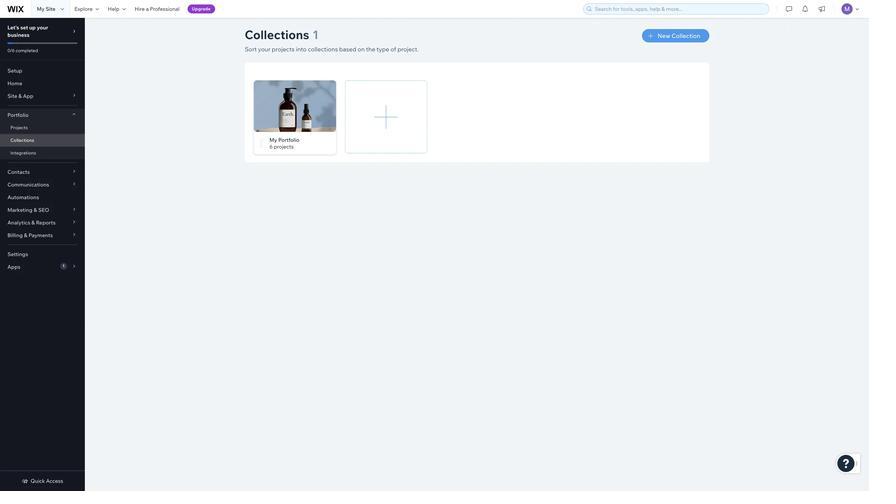 Task type: locate. For each thing, give the bounding box(es) containing it.
projects left into at the top of the page
[[272, 45, 295, 53]]

collections
[[245, 27, 309, 42], [10, 137, 34, 143]]

hire a professional link
[[130, 0, 184, 18]]

sort
[[245, 45, 257, 53]]

analytics
[[7, 219, 30, 226]]

collections link
[[0, 134, 85, 147]]

0 horizontal spatial site
[[7, 93, 17, 99]]

0 vertical spatial portfolio
[[7, 112, 29, 118]]

billing & payments
[[7, 232, 53, 239]]

billing & payments button
[[0, 229, 85, 242]]

1 horizontal spatial portfolio
[[278, 137, 299, 143]]

reports
[[36, 219, 56, 226]]

new
[[658, 32, 671, 39]]

drag my portfolio. image
[[258, 139, 265, 148]]

up
[[29, 24, 36, 31]]

&
[[18, 93, 22, 99], [34, 207, 37, 213], [31, 219, 35, 226], [24, 232, 27, 239]]

into
[[296, 45, 307, 53]]

& inside marketing & seo popup button
[[34, 207, 37, 213]]

portfolio right 6
[[278, 137, 299, 143]]

& inside "billing & payments" dropdown button
[[24, 232, 27, 239]]

access
[[46, 478, 63, 485]]

automations link
[[0, 191, 85, 204]]

collection
[[672, 32, 701, 39]]

portfolio button
[[0, 109, 85, 121]]

analytics & reports
[[7, 219, 56, 226]]

0 vertical spatial 1
[[313, 27, 319, 42]]

explore
[[74, 6, 93, 12]]

portfolio up the projects
[[7, 112, 29, 118]]

& left app
[[18, 93, 22, 99]]

upgrade button
[[188, 4, 215, 13]]

help button
[[104, 0, 130, 18]]

my right the 'drag my portfolio.' icon
[[270, 137, 277, 143]]

1 vertical spatial site
[[7, 93, 17, 99]]

my portfolio 6 projects
[[270, 137, 299, 150]]

hire
[[135, 6, 145, 12]]

0 horizontal spatial collections
[[10, 137, 34, 143]]

your right sort
[[258, 45, 271, 53]]

1 vertical spatial collections
[[10, 137, 34, 143]]

your
[[37, 24, 48, 31], [258, 45, 271, 53]]

1 vertical spatial 1
[[63, 264, 65, 269]]

1 horizontal spatial 1
[[313, 27, 319, 42]]

collections inside sidebar 'element'
[[10, 137, 34, 143]]

0 horizontal spatial portfolio
[[7, 112, 29, 118]]

portfolio inside dropdown button
[[7, 112, 29, 118]]

contacts
[[7, 169, 30, 175]]

hire a professional
[[135, 6, 180, 12]]

collections for collections 1 sort your projects into collections based on the type of project.
[[245, 27, 309, 42]]

business
[[7, 32, 30, 38]]

& inside analytics & reports dropdown button
[[31, 219, 35, 226]]

set
[[20, 24, 28, 31]]

the
[[366, 45, 376, 53]]

1 vertical spatial my
[[270, 137, 277, 143]]

projects right 6
[[274, 143, 294, 150]]

0 vertical spatial collections
[[245, 27, 309, 42]]

marketing & seo button
[[0, 204, 85, 216]]

collections up into at the top of the page
[[245, 27, 309, 42]]

1
[[313, 27, 319, 42], [63, 264, 65, 269]]

portfolio
[[7, 112, 29, 118], [278, 137, 299, 143]]

apps
[[7, 264, 20, 270]]

1 horizontal spatial collections
[[245, 27, 309, 42]]

collections for collections
[[10, 137, 34, 143]]

quick
[[31, 478, 45, 485]]

1 vertical spatial portfolio
[[278, 137, 299, 143]]

payments
[[29, 232, 53, 239]]

my
[[37, 6, 45, 12], [270, 137, 277, 143]]

Search for tools, apps, help & more... field
[[593, 4, 767, 14]]

collections inside collections 1 sort your projects into collections based on the type of project.
[[245, 27, 309, 42]]

0 horizontal spatial 1
[[63, 264, 65, 269]]

& left seo
[[34, 207, 37, 213]]

seo
[[38, 207, 49, 213]]

1 down the settings link
[[63, 264, 65, 269]]

new collection button
[[643, 29, 710, 42]]

1 vertical spatial your
[[258, 45, 271, 53]]

projects
[[272, 45, 295, 53], [274, 143, 294, 150]]

& right the billing
[[24, 232, 27, 239]]

based
[[339, 45, 357, 53]]

1 inside sidebar 'element'
[[63, 264, 65, 269]]

communications button
[[0, 178, 85, 191]]

your right up
[[37, 24, 48, 31]]

your inside let's set up your business
[[37, 24, 48, 31]]

collections
[[308, 45, 338, 53]]

& inside site & app popup button
[[18, 93, 22, 99]]

& for billing
[[24, 232, 27, 239]]

1 horizontal spatial my
[[270, 137, 277, 143]]

0 vertical spatial your
[[37, 24, 48, 31]]

& left reports at the top of page
[[31, 219, 35, 226]]

1 vertical spatial projects
[[274, 143, 294, 150]]

home
[[7, 80, 22, 87]]

6
[[270, 143, 273, 150]]

site
[[46, 6, 55, 12], [7, 93, 17, 99]]

site up let's set up your business
[[46, 6, 55, 12]]

my inside my portfolio 6 projects
[[270, 137, 277, 143]]

billing
[[7, 232, 23, 239]]

collections up "integrations"
[[10, 137, 34, 143]]

1 inside collections 1 sort your projects into collections based on the type of project.
[[313, 27, 319, 42]]

portfolio inside my portfolio 6 projects
[[278, 137, 299, 143]]

0 horizontal spatial my
[[37, 6, 45, 12]]

my up let's set up your business
[[37, 6, 45, 12]]

1 up collections
[[313, 27, 319, 42]]

0 vertical spatial projects
[[272, 45, 295, 53]]

new collection
[[658, 32, 701, 39]]

1 horizontal spatial your
[[258, 45, 271, 53]]

1 horizontal spatial site
[[46, 6, 55, 12]]

0 vertical spatial my
[[37, 6, 45, 12]]

app
[[23, 93, 33, 99]]

site down home
[[7, 93, 17, 99]]

quick access button
[[22, 478, 63, 485]]

your inside collections 1 sort your projects into collections based on the type of project.
[[258, 45, 271, 53]]

0 horizontal spatial your
[[37, 24, 48, 31]]



Task type: vqa. For each thing, say whether or not it's contained in the screenshot.
Site & App popup button
yes



Task type: describe. For each thing, give the bounding box(es) containing it.
projects link
[[0, 121, 85, 134]]

setup
[[7, 67, 22, 74]]

on
[[358, 45, 365, 53]]

project.
[[398, 45, 419, 53]]

0 vertical spatial site
[[46, 6, 55, 12]]

a
[[146, 6, 149, 12]]

type
[[377, 45, 390, 53]]

quick access
[[31, 478, 63, 485]]

let's
[[7, 24, 19, 31]]

& for analytics
[[31, 219, 35, 226]]

marketing
[[7, 207, 32, 213]]

site & app
[[7, 93, 33, 99]]

my for my portfolio 6 projects
[[270, 137, 277, 143]]

projects inside collections 1 sort your projects into collections based on the type of project.
[[272, 45, 295, 53]]

settings
[[7, 251, 28, 258]]

your for collections
[[258, 45, 271, 53]]

integrations
[[10, 150, 36, 156]]

professional
[[150, 6, 180, 12]]

home link
[[0, 77, 85, 90]]

setup link
[[0, 64, 85, 77]]

let's set up your business
[[7, 24, 48, 38]]

0/6
[[7, 48, 15, 53]]

& for marketing
[[34, 207, 37, 213]]

projects
[[10, 125, 28, 130]]

my for my site
[[37, 6, 45, 12]]

to reorder, press the spacebar to grab an item; arrow keys to drag; spacebar to drop; "escape" or "tab" to cancel. list
[[254, 80, 710, 162]]

integrations link
[[0, 147, 85, 159]]

automations
[[7, 194, 39, 201]]

projects inside my portfolio 6 projects
[[274, 143, 294, 150]]

sidebar element
[[0, 18, 85, 491]]

& for site
[[18, 93, 22, 99]]

collections 1 sort your projects into collections based on the type of project.
[[245, 27, 419, 53]]

communications
[[7, 181, 49, 188]]

upgrade
[[192, 6, 211, 12]]

your for let's
[[37, 24, 48, 31]]

0/6 completed
[[7, 48, 38, 53]]

marketing & seo
[[7, 207, 49, 213]]

completed
[[16, 48, 38, 53]]

my site
[[37, 6, 55, 12]]

analytics & reports button
[[0, 216, 85, 229]]

help
[[108, 6, 119, 12]]

settings link
[[0, 248, 85, 261]]

site inside popup button
[[7, 93, 17, 99]]

site & app button
[[0, 90, 85, 102]]

contacts button
[[0, 166, 85, 178]]

of
[[391, 45, 396, 53]]



